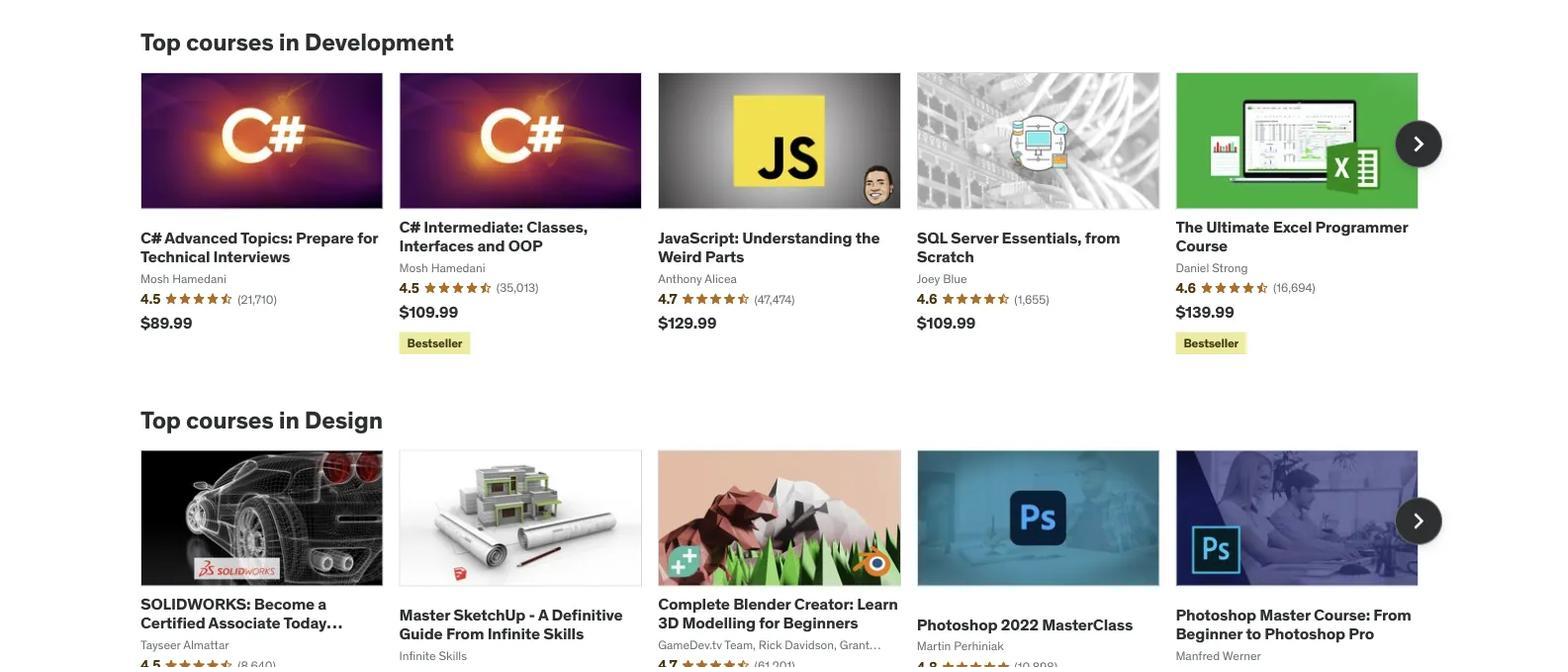 Task type: describe. For each thing, give the bounding box(es) containing it.
and
[[477, 235, 505, 255]]

c# intermediate: classes, interfaces and oop
[[399, 216, 588, 255]]

sql
[[917, 227, 948, 247]]

the ultimate excel programmer course
[[1176, 216, 1409, 255]]

complete blender creator: learn 3d modelling for beginners
[[658, 594, 898, 633]]

interfaces
[[399, 235, 474, 255]]

pro
[[1349, 624, 1375, 644]]

photoshop for photoshop master course: from beginner to photoshop pro
[[1176, 605, 1257, 625]]

in for design
[[279, 405, 300, 434]]

from inside master sketchup  - a definitive guide from infinite skills
[[446, 624, 484, 644]]

carousel element for development
[[141, 72, 1443, 358]]

sql server essentials, from scratch
[[917, 227, 1121, 266]]

for inside c# advanced topics: prepare for technical interviews
[[357, 227, 378, 247]]

the
[[856, 227, 880, 247]]

parts
[[705, 246, 744, 266]]

course:
[[1314, 605, 1371, 625]]

photoshop master course: from beginner to photoshop pro
[[1176, 605, 1412, 644]]

top courses in development
[[141, 27, 454, 57]]

design
[[305, 405, 383, 434]]

javascript: understanding the weird parts link
[[658, 227, 880, 266]]

become
[[254, 594, 315, 614]]

top for top courses in design
[[141, 405, 181, 434]]

to
[[1246, 624, 1262, 644]]

solidworks: become a certified associate today (cswa) link
[[141, 594, 343, 652]]

2 horizontal spatial photoshop
[[1265, 624, 1346, 644]]

infinite
[[488, 624, 540, 644]]

guide
[[399, 624, 443, 644]]

complete blender creator: learn 3d modelling for beginners link
[[658, 594, 898, 633]]

sketchup
[[454, 605, 526, 625]]

master sketchup  - a definitive guide from infinite skills link
[[399, 605, 623, 644]]

for inside 'complete blender creator: learn 3d modelling for beginners'
[[759, 613, 780, 633]]

topics:
[[241, 227, 293, 247]]

the ultimate excel programmer course link
[[1176, 216, 1409, 255]]

courses for development
[[186, 27, 274, 57]]

classes,
[[527, 216, 588, 236]]

top for top courses in development
[[141, 27, 181, 57]]

courses for design
[[186, 405, 274, 434]]

next image for development
[[1403, 128, 1435, 160]]

c# advanced topics: prepare for technical interviews link
[[141, 227, 378, 266]]

c# for c# intermediate: classes, interfaces and oop
[[399, 216, 420, 236]]

solidworks:
[[141, 594, 251, 614]]

in for development
[[279, 27, 300, 57]]

c# for c# advanced topics: prepare for technical interviews
[[141, 227, 162, 247]]

blender
[[734, 594, 791, 614]]



Task type: vqa. For each thing, say whether or not it's contained in the screenshot.
right for
yes



Task type: locate. For each thing, give the bounding box(es) containing it.
carousel element
[[141, 72, 1443, 358], [141, 450, 1443, 667]]

oop
[[508, 235, 543, 255]]

scratch
[[917, 246, 975, 266]]

development
[[305, 27, 454, 57]]

javascript: understanding the weird parts
[[658, 227, 880, 266]]

photoshop
[[1176, 605, 1257, 625], [917, 614, 998, 634], [1265, 624, 1346, 644]]

server
[[951, 227, 999, 247]]

0 vertical spatial for
[[357, 227, 378, 247]]

a
[[538, 605, 548, 625]]

in left development
[[279, 27, 300, 57]]

1 horizontal spatial master
[[1260, 605, 1311, 625]]

next image for design
[[1403, 505, 1435, 537]]

2 courses from the top
[[186, 405, 274, 434]]

technical
[[141, 246, 210, 266]]

0 vertical spatial carousel element
[[141, 72, 1443, 358]]

understanding
[[742, 227, 852, 247]]

0 vertical spatial next image
[[1403, 128, 1435, 160]]

0 vertical spatial in
[[279, 27, 300, 57]]

0 vertical spatial courses
[[186, 27, 274, 57]]

for right modelling
[[759, 613, 780, 633]]

sql server essentials, from scratch link
[[917, 227, 1121, 266]]

1 vertical spatial top
[[141, 405, 181, 434]]

intermediate:
[[424, 216, 523, 236]]

0 horizontal spatial from
[[446, 624, 484, 644]]

from inside photoshop master course: from beginner to photoshop pro
[[1374, 605, 1412, 625]]

1 top from the top
[[141, 27, 181, 57]]

skills
[[544, 624, 584, 644]]

c# inside c# advanced topics: prepare for technical interviews
[[141, 227, 162, 247]]

1 carousel element from the top
[[141, 72, 1443, 358]]

creator:
[[794, 594, 854, 614]]

from
[[1085, 227, 1121, 247]]

master
[[399, 605, 450, 625], [1260, 605, 1311, 625]]

weird
[[658, 246, 702, 266]]

master left sketchup at left
[[399, 605, 450, 625]]

modelling
[[682, 613, 756, 633]]

c# intermediate: classes, interfaces and oop link
[[399, 216, 588, 255]]

2 in from the top
[[279, 405, 300, 434]]

interviews
[[213, 246, 290, 266]]

0 horizontal spatial photoshop
[[917, 614, 998, 634]]

photoshop master course: from beginner to photoshop pro link
[[1176, 605, 1412, 644]]

the
[[1176, 216, 1203, 236]]

carousel element containing solidworks: become a certified associate today (cswa)
[[141, 450, 1443, 667]]

1 next image from the top
[[1403, 128, 1435, 160]]

2022
[[1001, 614, 1039, 634]]

c# advanced topics: prepare for technical interviews
[[141, 227, 378, 266]]

2 top from the top
[[141, 405, 181, 434]]

solidworks: become a certified associate today (cswa)
[[141, 594, 327, 652]]

next image
[[1403, 128, 1435, 160], [1403, 505, 1435, 537]]

for right the 'prepare'
[[357, 227, 378, 247]]

photoshop 2022 masterclass
[[917, 614, 1133, 634]]

learn
[[857, 594, 898, 614]]

1 vertical spatial in
[[279, 405, 300, 434]]

advanced
[[165, 227, 238, 247]]

2 master from the left
[[1260, 605, 1311, 625]]

a
[[318, 594, 327, 614]]

for
[[357, 227, 378, 247], [759, 613, 780, 633]]

1 vertical spatial for
[[759, 613, 780, 633]]

course
[[1176, 235, 1228, 255]]

associate
[[208, 613, 281, 633]]

in
[[279, 27, 300, 57], [279, 405, 300, 434]]

2 next image from the top
[[1403, 505, 1435, 537]]

1 courses from the top
[[186, 27, 274, 57]]

master left course:
[[1260, 605, 1311, 625]]

3d
[[658, 613, 679, 633]]

prepare
[[296, 227, 354, 247]]

beginners
[[783, 613, 859, 633]]

carousel element for design
[[141, 450, 1443, 667]]

certified
[[141, 613, 205, 633]]

1 vertical spatial next image
[[1403, 505, 1435, 537]]

top courses in design
[[141, 405, 383, 434]]

javascript:
[[658, 227, 739, 247]]

c#
[[399, 216, 420, 236], [141, 227, 162, 247]]

1 master from the left
[[399, 605, 450, 625]]

master inside master sketchup  - a definitive guide from infinite skills
[[399, 605, 450, 625]]

c# left advanced
[[141, 227, 162, 247]]

master inside photoshop master course: from beginner to photoshop pro
[[1260, 605, 1311, 625]]

1 in from the top
[[279, 27, 300, 57]]

0 horizontal spatial master
[[399, 605, 450, 625]]

photoshop 2022 masterclass link
[[917, 614, 1133, 634]]

1 horizontal spatial c#
[[399, 216, 420, 236]]

top
[[141, 27, 181, 57], [141, 405, 181, 434]]

c# left the intermediate:
[[399, 216, 420, 236]]

0 horizontal spatial c#
[[141, 227, 162, 247]]

(cswa)
[[141, 631, 197, 652]]

programmer
[[1316, 216, 1409, 236]]

beginner
[[1176, 624, 1243, 644]]

1 horizontal spatial from
[[1374, 605, 1412, 625]]

0 horizontal spatial for
[[357, 227, 378, 247]]

definitive
[[552, 605, 623, 625]]

1 horizontal spatial for
[[759, 613, 780, 633]]

photoshop for photoshop 2022 masterclass
[[917, 614, 998, 634]]

2 carousel element from the top
[[141, 450, 1443, 667]]

in left design
[[279, 405, 300, 434]]

complete
[[658, 594, 730, 614]]

courses
[[186, 27, 274, 57], [186, 405, 274, 434]]

1 vertical spatial carousel element
[[141, 450, 1443, 667]]

from right course:
[[1374, 605, 1412, 625]]

-
[[529, 605, 535, 625]]

carousel element containing c# intermediate: classes, interfaces and oop
[[141, 72, 1443, 358]]

essentials,
[[1002, 227, 1082, 247]]

master sketchup  - a definitive guide from infinite skills
[[399, 605, 623, 644]]

0 vertical spatial top
[[141, 27, 181, 57]]

from right 'guide' at bottom
[[446, 624, 484, 644]]

from
[[1374, 605, 1412, 625], [446, 624, 484, 644]]

today
[[283, 613, 327, 633]]

masterclass
[[1042, 614, 1133, 634]]

excel
[[1273, 216, 1313, 236]]

ultimate
[[1207, 216, 1270, 236]]

1 vertical spatial courses
[[186, 405, 274, 434]]

c# inside c# intermediate: classes, interfaces and oop
[[399, 216, 420, 236]]

1 horizontal spatial photoshop
[[1176, 605, 1257, 625]]



